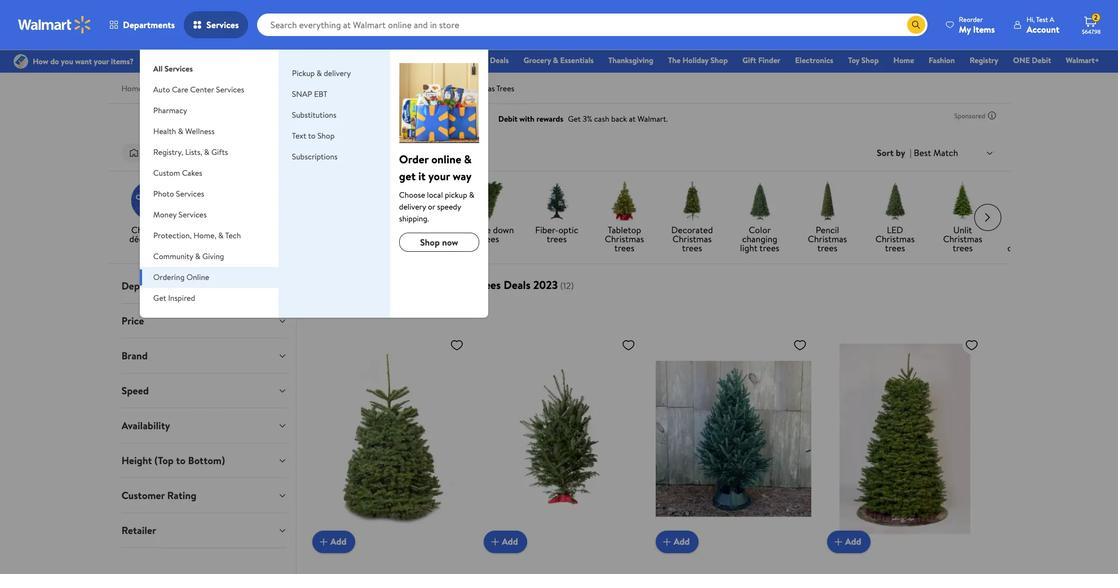 Task type: describe. For each thing, give the bounding box(es) containing it.
christmas décor shop link
[[122, 181, 180, 246]]

add for real christmas tree, noble fir 3/4 ft. image
[[330, 536, 347, 548]]

0 vertical spatial holiday
[[683, 55, 709, 66]]

registry,
[[153, 147, 183, 158]]

flocked
[[406, 224, 437, 236]]

community
[[153, 251, 193, 262]]

upside
[[464, 224, 491, 236]]

in-store
[[143, 147, 170, 158]]

fiber-
[[535, 224, 559, 236]]

color
[[749, 224, 771, 236]]

trees down pickup & delivery link
[[321, 83, 339, 94]]

a
[[1050, 14, 1054, 24]]

all for all services
[[153, 63, 163, 74]]

2 $647.98
[[1082, 13, 1101, 36]]

all services link
[[140, 50, 279, 80]]

3 tab from the top
[[113, 339, 296, 373]]

reorder
[[959, 14, 983, 24]]

all christmas trees
[[260, 224, 312, 245]]

fiber-optic trees image
[[537, 181, 577, 221]]

fashion
[[929, 55, 955, 66]]

custom
[[153, 167, 180, 179]]

pickup
[[445, 189, 467, 201]]

test
[[1036, 14, 1048, 24]]

fiber-optic trees link
[[528, 181, 586, 246]]

tabletop
[[608, 224, 641, 236]]

in-
[[143, 147, 152, 158]]

shop now link
[[399, 233, 479, 252]]

services up all services link
[[206, 19, 239, 31]]

real christmas trees link
[[444, 83, 514, 94]]

local
[[427, 189, 443, 201]]

1 tab from the top
[[113, 269, 296, 303]]

add to cart image for real christmas tree, noble fir 3/4 ft. image
[[317, 536, 330, 549]]

services for photo services
[[176, 188, 204, 200]]

in-store button
[[122, 144, 182, 162]]

deals link
[[485, 54, 514, 67]]

shop up price
[[310, 278, 335, 293]]

type
[[416, 83, 432, 94]]

trees for fiber-optic trees
[[547, 233, 567, 245]]

led christmas trees link
[[866, 181, 925, 255]]

8 tab from the top
[[113, 514, 296, 548]]

wellness
[[185, 126, 215, 137]]

essentials
[[560, 55, 594, 66]]

the holiday shop
[[668, 55, 728, 66]]

6 tab from the top
[[113, 444, 296, 478]]

text to shop
[[292, 130, 335, 142]]

tabletop christmas trees image
[[604, 181, 645, 221]]

7 tab from the top
[[113, 479, 296, 513]]

1 vertical spatial real
[[400, 278, 421, 293]]

christmas trees by type link
[[351, 83, 432, 94]]

christmas trees link
[[285, 83, 339, 94]]

services for all services
[[164, 63, 193, 74]]

delivery inside order online & get it your way choose local pickup & delivery or speedy shipping.
[[399, 201, 426, 213]]

friday
[[367, 278, 397, 293]]

shop left gift
[[711, 55, 728, 66]]

your
[[428, 169, 450, 184]]

christmas inside christmas tree decorations
[[1011, 224, 1050, 236]]

electronics link
[[790, 54, 839, 67]]

debit
[[1032, 55, 1051, 66]]

store
[[152, 147, 170, 158]]

pickup & delivery
[[292, 68, 351, 79]]

add to cart image
[[832, 536, 845, 549]]

pencil christmas trees link
[[798, 181, 857, 255]]

shop now
[[420, 236, 458, 249]]

pharmacy button
[[140, 100, 279, 121]]

pencil christmas trees
[[808, 224, 847, 254]]

lists,
[[185, 147, 202, 158]]

1 vertical spatial holiday
[[154, 83, 180, 94]]

auto
[[153, 84, 170, 95]]

electronics
[[795, 55, 834, 66]]

speedy
[[437, 201, 461, 213]]

grocery & essentials
[[524, 55, 594, 66]]

registry link
[[965, 54, 1004, 67]]

online inside order online & get it your way choose local pickup & delivery or speedy shipping.
[[431, 152, 461, 167]]

reorder my items
[[959, 14, 995, 35]]

decorated
[[671, 224, 713, 236]]

shop black friday real christmas trees deals 2023 (12)
[[310, 278, 574, 293]]

all for all christmas trees
[[260, 224, 271, 236]]

substitutions link
[[292, 109, 337, 121]]

photo services
[[153, 188, 204, 200]]

1 decor from the left
[[182, 83, 203, 94]]

color changing light trees link
[[731, 181, 789, 255]]

trees down upside down trees
[[476, 278, 501, 293]]

christmas tree decorations link
[[1001, 181, 1060, 255]]

departments button
[[100, 11, 184, 38]]

add button for national plant network real fraser fir 32" to 42" tall fresh cut table top christmas tree with stand image
[[484, 531, 527, 554]]

unlit
[[954, 224, 972, 236]]

décor
[[129, 233, 152, 245]]

search icon image
[[912, 20, 921, 29]]

pharmacy
[[153, 105, 187, 116]]

trees left the type
[[387, 83, 405, 94]]

trees for decorated christmas trees
[[682, 242, 702, 254]]

down
[[493, 224, 514, 236]]

fashion link
[[924, 54, 960, 67]]

grocery
[[524, 55, 551, 66]]

decorated christmas trees
[[671, 224, 713, 254]]

trees for led christmas trees
[[885, 242, 905, 254]]

giving
[[202, 251, 224, 262]]

christmas trees by type / real christmas trees
[[351, 83, 514, 94]]

real christmas tree, noble fir 3/4 ft. image
[[312, 334, 468, 545]]

inspired
[[168, 293, 195, 304]]

add to cart image for national plant network real fraser fir 5' tall fresh cut christmas tree image
[[660, 536, 674, 549]]

0 vertical spatial real
[[444, 83, 459, 94]]

protection,
[[153, 230, 192, 241]]

christmas inside decorated christmas trees
[[673, 233, 712, 245]]

ebt
[[314, 89, 327, 100]]

custom cakes
[[153, 167, 202, 179]]

trees for tabletop christmas trees
[[615, 242, 635, 254]]

trees for flocked christmas trees
[[412, 242, 431, 254]]

add for national plant network real fraser fir 32" to 42" tall fresh cut table top christmas tree with stand image
[[502, 536, 518, 548]]

subscriptions link
[[292, 151, 338, 162]]

christmas inside christmas décor shop
[[131, 224, 170, 236]]

national plant network real fraser fir 32" to 42" tall fresh cut table top christmas tree with stand image
[[484, 334, 640, 545]]

order online & get it your way choose local pickup & delivery or speedy shipping.
[[399, 152, 474, 224]]

4 tab from the top
[[113, 374, 296, 408]]

to for text
[[308, 130, 316, 142]]

real christmas tree, noble fir 5/6 ft. image
[[827, 334, 983, 545]]

0 horizontal spatial home link
[[122, 83, 142, 94]]

auto care center services
[[153, 84, 244, 95]]

christmas inside up to 25% off christmas
[[199, 233, 238, 245]]

led christmas trees image
[[875, 181, 916, 221]]

walmart image
[[18, 16, 91, 34]]

add to favorites list, real christmas tree, noble fir 3/4 ft. image
[[450, 338, 464, 353]]

pencil
[[816, 224, 839, 236]]

it
[[418, 169, 426, 184]]

add to favorites list, national plant network real fraser fir 5' tall fresh cut christmas tree image
[[794, 338, 807, 353]]

$647.98
[[1082, 28, 1101, 36]]

health & wellness
[[153, 126, 215, 137]]

auto care center services button
[[140, 80, 279, 100]]



Task type: vqa. For each thing, say whether or not it's contained in the screenshot.
first day
no



Task type: locate. For each thing, give the bounding box(es) containing it.
get inspired button
[[140, 288, 279, 309]]

center
[[190, 84, 214, 95]]

home down search icon on the right of the page
[[894, 55, 914, 66]]

all christmas trees image
[[266, 181, 307, 221]]

services up the holiday decor link
[[164, 63, 193, 74]]

ordering
[[153, 272, 185, 283]]

/ right the type
[[437, 83, 440, 94]]

flocked christmas trees image
[[401, 181, 442, 221]]

3 add to cart image from the left
[[660, 536, 674, 549]]

0 vertical spatial delivery
[[324, 68, 351, 79]]

1 horizontal spatial all
[[260, 224, 271, 236]]

tree
[[1022, 233, 1039, 245]]

text
[[292, 130, 306, 142]]

trees inside pencil christmas trees
[[818, 242, 838, 254]]

trees down decorated in the top of the page
[[682, 242, 702, 254]]

add to favorites list, national plant network real fraser fir 32" to 42" tall fresh cut table top christmas tree with stand image
[[622, 338, 635, 353]]

/ left snap
[[277, 83, 280, 94]]

services right center
[[216, 84, 244, 95]]

0 horizontal spatial /
[[208, 83, 211, 94]]

all
[[153, 63, 163, 74], [260, 224, 271, 236]]

light
[[740, 242, 758, 254]]

delivery down choose
[[399, 201, 426, 213]]

trees down "color" at right top
[[760, 242, 780, 254]]

one
[[1013, 55, 1030, 66]]

substitutions
[[292, 109, 337, 121]]

2 add from the left
[[502, 536, 518, 548]]

0 horizontal spatial add to cart image
[[317, 536, 330, 549]]

holiday decor link
[[154, 83, 203, 94]]

all christmas trees link
[[257, 181, 316, 246]]

upside down trees image
[[469, 181, 510, 221]]

1 vertical spatial to
[[205, 224, 213, 236]]

pencil christmas trees image
[[807, 181, 848, 221]]

pickup
[[292, 68, 315, 79]]

trees for unlit christmas trees
[[953, 242, 973, 254]]

unlit christmas trees
[[943, 224, 983, 254]]

shop right toy
[[862, 55, 879, 66]]

add for national plant network real fraser fir 5' tall fresh cut christmas tree image
[[674, 536, 690, 548]]

trees down all christmas trees image
[[276, 233, 296, 245]]

0 horizontal spatial holiday
[[154, 83, 180, 94]]

1 vertical spatial online
[[397, 301, 421, 314]]

1 vertical spatial home
[[122, 83, 142, 94]]

1 horizontal spatial decor
[[252, 83, 273, 94]]

shop up subscriptions
[[317, 130, 335, 142]]

flocked christmas trees link
[[392, 181, 451, 255]]

1 horizontal spatial holiday
[[683, 55, 709, 66]]

christmas inside all christmas trees
[[273, 224, 312, 236]]

2 horizontal spatial /
[[437, 83, 440, 94]]

christmas décor shop image
[[131, 181, 171, 221]]

0 horizontal spatial real
[[400, 278, 421, 293]]

led
[[887, 224, 903, 236]]

to inside up to 25% off christmas
[[205, 224, 213, 236]]

protection, home, & tech button
[[140, 226, 279, 246]]

trees inside fiber-optic trees
[[547, 233, 567, 245]]

trees for upside down trees
[[479, 233, 499, 245]]

1 add from the left
[[330, 536, 347, 548]]

1 vertical spatial by
[[896, 147, 905, 159]]

add for 'real christmas tree, noble fir 5/6 ft.' image
[[845, 536, 862, 548]]

decorated christmas trees link
[[663, 181, 722, 255]]

delivery up ebt
[[324, 68, 351, 79]]

trees down upside down trees image
[[479, 233, 499, 245]]

/ up pharmacy dropdown button
[[208, 83, 211, 94]]

registry
[[970, 55, 999, 66]]

trees down pencil
[[818, 242, 838, 254]]

ad disclaimer and feedback for skylinedisplayad image
[[988, 111, 997, 120]]

trees inside decorated christmas trees
[[682, 242, 702, 254]]

gift finder link
[[738, 54, 786, 67]]

registry, lists, & gifts
[[153, 147, 228, 158]]

1 horizontal spatial /
[[277, 83, 280, 94]]

0 horizontal spatial by
[[406, 83, 414, 94]]

decor
[[182, 83, 203, 94], [252, 83, 273, 94]]

trees for all christmas trees
[[276, 233, 296, 245]]

add button for national plant network real fraser fir 5' tall fresh cut christmas tree image
[[656, 531, 699, 554]]

2
[[1094, 13, 1098, 22]]

one debit
[[1013, 55, 1051, 66]]

by left the type
[[406, 83, 414, 94]]

3 add button from the left
[[656, 531, 699, 554]]

deals up "real christmas trees" 'link'
[[490, 55, 509, 66]]

1 horizontal spatial real
[[444, 83, 459, 94]]

0 vertical spatial home
[[894, 55, 914, 66]]

1 vertical spatial all
[[260, 224, 271, 236]]

home link left auto
[[122, 83, 142, 94]]

home link
[[889, 54, 919, 67], [122, 83, 142, 94]]

trees inside unlit christmas trees
[[953, 242, 973, 254]]

holiday right 'the'
[[683, 55, 709, 66]]

decorations
[[1008, 242, 1054, 254]]

services up up
[[178, 209, 207, 221]]

changing
[[742, 233, 778, 245]]

2 / from the left
[[277, 83, 280, 94]]

get
[[153, 293, 166, 304]]

add button for real christmas tree, noble fir 3/4 ft. image
[[312, 531, 356, 554]]

1 / from the left
[[208, 83, 211, 94]]

0 vertical spatial all
[[153, 63, 163, 74]]

to right text
[[308, 130, 316, 142]]

0 horizontal spatial to
[[205, 224, 213, 236]]

hi,
[[1027, 14, 1035, 24]]

real right the type
[[444, 83, 459, 94]]

all inside all christmas trees
[[260, 224, 271, 236]]

trees inside led christmas trees
[[885, 242, 905, 254]]

1 horizontal spatial add to cart image
[[489, 536, 502, 549]]

tabletop christmas trees
[[605, 224, 644, 254]]

trees inside color changing light trees
[[760, 242, 780, 254]]

trees for pencil christmas trees
[[818, 242, 838, 254]]

the
[[668, 55, 681, 66]]

photo
[[153, 188, 174, 200]]

shop all winter savings image
[[198, 181, 239, 221]]

price
[[310, 301, 330, 314]]

services button
[[184, 11, 248, 38]]

off
[[234, 224, 245, 236]]

add to cart image for national plant network real fraser fir 32" to 42" tall fresh cut table top christmas tree with stand image
[[489, 536, 502, 549]]

tab
[[113, 269, 296, 303], [113, 304, 296, 338], [113, 339, 296, 373], [113, 374, 296, 408], [113, 409, 296, 443], [113, 444, 296, 478], [113, 479, 296, 513], [113, 514, 296, 548]]

choose
[[399, 189, 425, 201]]

2 add button from the left
[[484, 531, 527, 554]]

1 horizontal spatial to
[[308, 130, 316, 142]]

4 add button from the left
[[827, 531, 871, 554]]

one debit link
[[1008, 54, 1056, 67]]

0 horizontal spatial delivery
[[324, 68, 351, 79]]

0 vertical spatial to
[[308, 130, 316, 142]]

money services button
[[140, 205, 279, 226]]

up to 25% off christmas link
[[189, 181, 248, 246]]

5 tab from the top
[[113, 409, 296, 443]]

when
[[332, 301, 353, 314]]

money
[[153, 209, 177, 221]]

color changing light trees
[[740, 224, 780, 254]]

to right up
[[205, 224, 213, 236]]

unlit christmas trees image
[[943, 181, 983, 221]]

1 vertical spatial deals
[[504, 278, 531, 293]]

1 horizontal spatial by
[[896, 147, 905, 159]]

christmas décor shop
[[129, 224, 172, 245]]

(12)
[[560, 280, 574, 292]]

thanksgiving link
[[603, 54, 659, 67]]

to
[[308, 130, 316, 142], [205, 224, 213, 236]]

trees down deals link
[[497, 83, 514, 94]]

purchased
[[355, 301, 395, 314]]

add to cart image
[[317, 536, 330, 549], [489, 536, 502, 549], [660, 536, 674, 549]]

registry, lists, & gifts button
[[140, 142, 279, 163]]

toy shop link
[[843, 54, 884, 67]]

national plant network real fraser fir 5' tall fresh cut christmas tree image
[[656, 334, 812, 545]]

1 horizontal spatial delivery
[[399, 201, 426, 213]]

community & giving button
[[140, 246, 279, 267]]

christmas decor link
[[215, 83, 273, 94]]

0 vertical spatial online
[[431, 152, 461, 167]]

trees down led
[[885, 242, 905, 254]]

toy shop
[[848, 55, 879, 66]]

2 horizontal spatial add to cart image
[[660, 536, 674, 549]]

flocked christmas trees
[[402, 224, 441, 254]]

trees down flocked
[[412, 242, 431, 254]]

1 horizontal spatial home
[[894, 55, 914, 66]]

2 decor from the left
[[252, 83, 273, 94]]

4 add from the left
[[845, 536, 862, 548]]

2 add to cart image from the left
[[489, 536, 502, 549]]

0 horizontal spatial all
[[153, 63, 163, 74]]

or
[[428, 201, 435, 213]]

add button for 'real christmas tree, noble fir 5/6 ft.' image
[[827, 531, 871, 554]]

0 horizontal spatial online
[[397, 301, 421, 314]]

services for money services
[[178, 209, 207, 221]]

trees
[[321, 83, 339, 94], [387, 83, 405, 94], [497, 83, 514, 94], [476, 278, 501, 293]]

color changing light trees image
[[740, 181, 780, 221]]

shipping.
[[399, 213, 429, 224]]

trees down unlit
[[953, 242, 973, 254]]

by left |
[[896, 147, 905, 159]]

home,
[[194, 230, 216, 241]]

3 add from the left
[[674, 536, 690, 548]]

health & wellness button
[[140, 121, 279, 142]]

0 horizontal spatial home
[[122, 83, 142, 94]]

sort and filter section element
[[108, 135, 1010, 171]]

upside down trees link
[[460, 181, 519, 246]]

services
[[206, 19, 239, 31], [164, 63, 193, 74], [216, 84, 244, 95], [176, 188, 204, 200], [178, 209, 207, 221]]

christmas inside "link"
[[876, 233, 915, 245]]

1 horizontal spatial home link
[[889, 54, 919, 67]]

3 / from the left
[[437, 83, 440, 94]]

trees inside all christmas trees
[[276, 233, 296, 245]]

shop left now on the top left
[[420, 236, 440, 249]]

0 vertical spatial home link
[[889, 54, 919, 67]]

trees inside flocked christmas trees
[[412, 242, 431, 254]]

toy
[[848, 55, 860, 66]]

home link down search icon on the right of the page
[[889, 54, 919, 67]]

2 tab from the top
[[113, 304, 296, 338]]

1 add to cart image from the left
[[317, 536, 330, 549]]

health
[[153, 126, 176, 137]]

1 add button from the left
[[312, 531, 356, 554]]

all up auto
[[153, 63, 163, 74]]

home inside 'link'
[[894, 55, 914, 66]]

Walmart Site-Wide search field
[[257, 14, 928, 36]]

trees inside tabletop christmas trees
[[615, 242, 635, 254]]

unlit christmas trees link
[[934, 181, 992, 255]]

Search search field
[[257, 14, 928, 36]]

thanksgiving
[[608, 55, 654, 66]]

hi, test a account
[[1027, 14, 1060, 35]]

christmas tree decorations
[[1008, 224, 1054, 254]]

trees down tabletop at the top of the page
[[615, 242, 635, 254]]

ordering online image
[[399, 63, 479, 143]]

trees inside upside down trees
[[479, 233, 499, 245]]

real right friday
[[400, 278, 421, 293]]

optic
[[559, 224, 578, 236]]

holiday down all services
[[154, 83, 180, 94]]

trees
[[276, 233, 296, 245], [479, 233, 499, 245], [547, 233, 567, 245], [412, 242, 431, 254], [615, 242, 635, 254], [682, 242, 702, 254], [760, 242, 780, 254], [818, 242, 838, 254], [885, 242, 905, 254], [953, 242, 973, 254]]

by inside sort and filter section element
[[896, 147, 905, 159]]

now
[[442, 236, 458, 249]]

add to favorites list, real christmas tree, noble fir 5/6 ft. image
[[965, 338, 979, 353]]

services down cakes
[[176, 188, 204, 200]]

1 vertical spatial home link
[[122, 83, 142, 94]]

deals left 2023
[[504, 278, 531, 293]]

1 vertical spatial delivery
[[399, 201, 426, 213]]

0 vertical spatial by
[[406, 83, 414, 94]]

all right off
[[260, 224, 271, 236]]

get
[[399, 169, 416, 184]]

1 horizontal spatial online
[[431, 152, 461, 167]]

next slide for chipmodulewithimages list image
[[974, 204, 1001, 231]]

0 vertical spatial deals
[[490, 55, 509, 66]]

trees down fiber-optic trees image
[[547, 233, 567, 245]]

online up your
[[431, 152, 461, 167]]

grocery & essentials link
[[519, 54, 599, 67]]

online
[[186, 272, 209, 283]]

home left auto
[[122, 83, 142, 94]]

online
[[431, 152, 461, 167], [397, 301, 421, 314]]

online right purchased
[[397, 301, 421, 314]]

way
[[453, 169, 472, 184]]

to for up
[[205, 224, 213, 236]]

walmart+ link
[[1061, 54, 1105, 67]]

0 horizontal spatial decor
[[182, 83, 203, 94]]

by
[[406, 83, 414, 94], [896, 147, 905, 159]]

decorated christmas trees image
[[672, 181, 713, 221]]

snap ebt
[[292, 89, 327, 100]]



